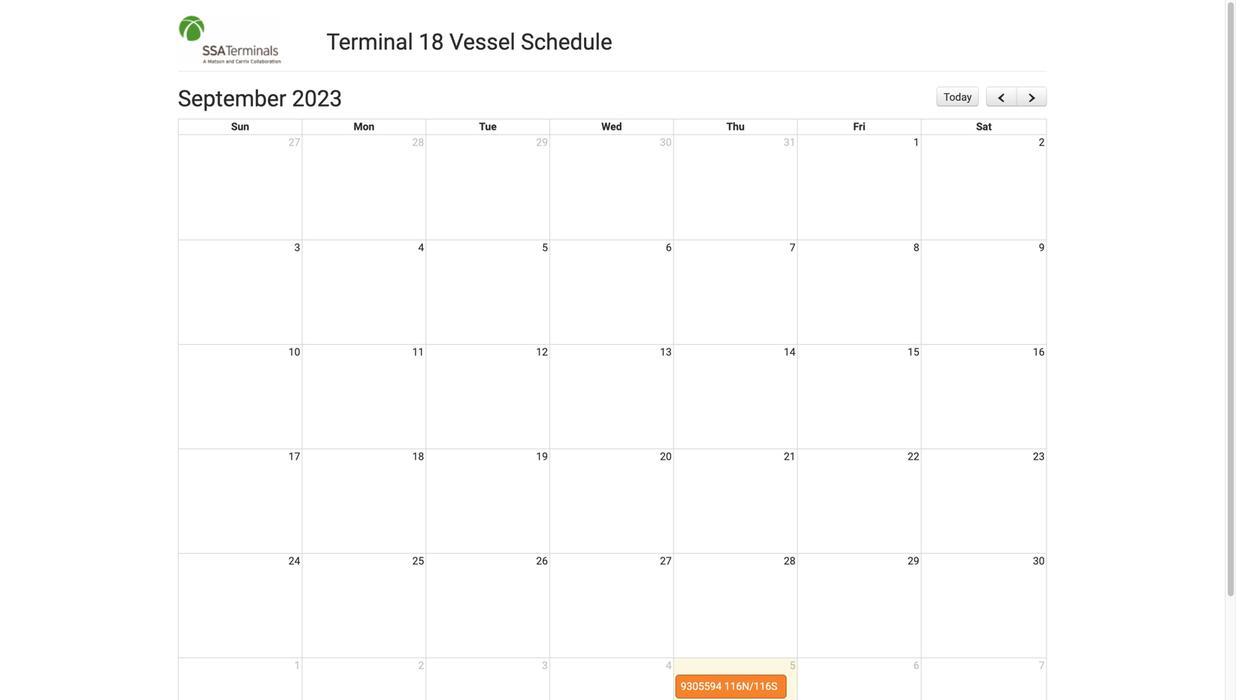 Task type: describe. For each thing, give the bounding box(es) containing it.
terminal 18 image
[[178, 15, 282, 64]]

today
[[944, 91, 972, 103]]

1 horizontal spatial 2
[[1039, 136, 1045, 149]]

12
[[536, 346, 548, 358]]

21
[[784, 450, 796, 463]]

0 vertical spatial 4
[[418, 241, 424, 254]]

›
[[1026, 85, 1038, 109]]

sun
[[231, 121, 249, 133]]

0 vertical spatial 5
[[542, 241, 548, 254]]

0 vertical spatial 1
[[914, 136, 920, 149]]

8
[[914, 241, 920, 254]]

23
[[1034, 450, 1045, 463]]

0 vertical spatial 18
[[419, 29, 444, 55]]

1 vertical spatial 30
[[1034, 555, 1045, 567]]

28
[[784, 555, 796, 567]]

31
[[784, 136, 796, 149]]

14
[[784, 346, 796, 358]]

1 vertical spatial 18
[[413, 450, 424, 463]]

116n/116s
[[725, 680, 778, 693]]

mon
[[354, 121, 375, 133]]

tue
[[479, 121, 497, 133]]

17
[[289, 450, 300, 463]]

9305594
[[681, 680, 722, 693]]

0 horizontal spatial 1
[[295, 659, 300, 672]]

1 vertical spatial 2
[[418, 659, 424, 672]]

0 vertical spatial 30
[[660, 136, 672, 149]]

9305594 116n/116s
[[681, 680, 778, 693]]

11
[[413, 346, 424, 358]]

‹
[[996, 85, 1008, 109]]

13
[[660, 346, 672, 358]]

10
[[289, 346, 300, 358]]

vessel
[[450, 29, 516, 55]]

15
[[908, 346, 920, 358]]

september
[[178, 85, 287, 112]]

1 vertical spatial 7
[[1039, 659, 1045, 672]]

0 vertical spatial 29
[[536, 136, 548, 149]]



Task type: vqa. For each thing, say whether or not it's contained in the screenshot.


Task type: locate. For each thing, give the bounding box(es) containing it.
1 vertical spatial 29
[[908, 555, 920, 567]]

1 vertical spatial 6
[[914, 659, 920, 672]]

18
[[419, 29, 444, 55], [413, 450, 424, 463]]

fri
[[854, 121, 866, 133]]

wed
[[602, 121, 622, 133]]

1 vertical spatial 3
[[542, 659, 548, 672]]

1 horizontal spatial 4
[[666, 659, 672, 672]]

24
[[289, 555, 300, 567]]

27
[[660, 555, 672, 567]]

0 vertical spatial 6
[[666, 241, 672, 254]]

0 vertical spatial 3
[[295, 241, 300, 254]]

0 horizontal spatial 6
[[666, 241, 672, 254]]

0 horizontal spatial 7
[[790, 241, 796, 254]]

1 horizontal spatial 6
[[914, 659, 920, 672]]

1
[[914, 136, 920, 149], [295, 659, 300, 672]]

2023
[[292, 85, 342, 112]]

0 horizontal spatial 29
[[536, 136, 548, 149]]

1 horizontal spatial 5
[[790, 659, 796, 672]]

1 horizontal spatial 3
[[542, 659, 548, 672]]

sat
[[977, 121, 992, 133]]

22
[[908, 450, 920, 463]]

1 vertical spatial 1
[[295, 659, 300, 672]]

schedule
[[521, 29, 613, 55]]

4
[[418, 241, 424, 254], [666, 659, 672, 672]]

19
[[536, 450, 548, 463]]

0 vertical spatial 2
[[1039, 136, 1045, 149]]

2
[[1039, 136, 1045, 149], [418, 659, 424, 672]]

6
[[666, 241, 672, 254], [914, 659, 920, 672]]

0 horizontal spatial 5
[[542, 241, 548, 254]]

1 horizontal spatial 1
[[914, 136, 920, 149]]

1 horizontal spatial 7
[[1039, 659, 1045, 672]]

20
[[660, 450, 672, 463]]

1 vertical spatial 5
[[790, 659, 796, 672]]

september 2023
[[178, 85, 342, 112]]

0 horizontal spatial 2
[[418, 659, 424, 672]]

1 vertical spatial 4
[[666, 659, 672, 672]]

30
[[660, 136, 672, 149], [1034, 555, 1045, 567]]

0 horizontal spatial 3
[[295, 241, 300, 254]]

0 horizontal spatial 30
[[660, 136, 672, 149]]

5
[[542, 241, 548, 254], [790, 659, 796, 672]]

0 horizontal spatial 4
[[418, 241, 424, 254]]

terminal 18 vessel schedule
[[327, 29, 613, 55]]

3
[[295, 241, 300, 254], [542, 659, 548, 672]]

16
[[1034, 346, 1045, 358]]

7
[[790, 241, 796, 254], [1039, 659, 1045, 672]]

thu
[[727, 121, 745, 133]]

29
[[536, 136, 548, 149], [908, 555, 920, 567]]

1 horizontal spatial 29
[[908, 555, 920, 567]]

26
[[536, 555, 548, 567]]

25
[[413, 555, 424, 567]]

0 vertical spatial 7
[[790, 241, 796, 254]]

1 horizontal spatial 30
[[1034, 555, 1045, 567]]

9
[[1039, 241, 1045, 254]]

terminal
[[327, 29, 413, 55]]



